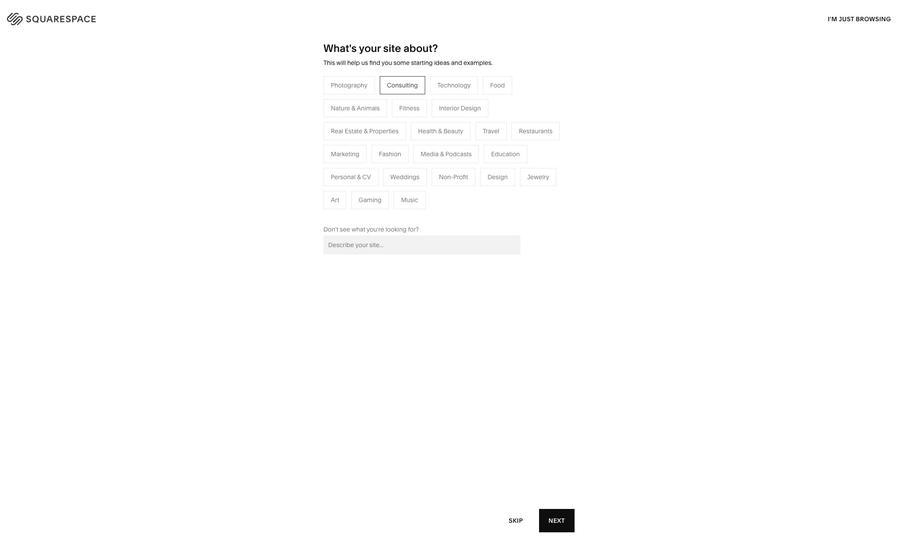 Task type: describe. For each thing, give the bounding box(es) containing it.
you
[[382, 59, 392, 67]]

weddings inside radio
[[391, 173, 420, 181]]

what's your site about? this will help us find you some starting ideas and examples.
[[324, 42, 493, 67]]

you're
[[367, 226, 384, 234]]

Music radio
[[394, 191, 426, 209]]

some
[[394, 59, 410, 67]]

just
[[840, 15, 855, 23]]

Technology radio
[[430, 76, 478, 94]]

and
[[452, 59, 462, 67]]

& down restaurants link in the top of the page
[[369, 146, 373, 154]]

see
[[340, 226, 351, 234]]

us
[[362, 59, 368, 67]]

Media & Podcasts radio
[[414, 145, 479, 163]]

& down weddings link
[[383, 185, 387, 193]]

Nature & Animals radio
[[324, 99, 387, 117]]

marketing
[[331, 150, 360, 158]]

non- inside non-profit option
[[439, 173, 454, 181]]

& down the home & decor
[[462, 133, 466, 141]]

what
[[352, 226, 366, 234]]

& up media & podcasts link
[[364, 127, 368, 135]]

0 horizontal spatial media
[[350, 146, 368, 154]]

starting
[[411, 59, 433, 67]]

& right home
[[460, 120, 464, 128]]

& right community
[[293, 159, 297, 167]]

travel link
[[350, 120, 375, 128]]

personal & cv
[[331, 173, 371, 181]]

next button
[[539, 510, 575, 533]]

events
[[350, 159, 369, 167]]

skip button
[[500, 509, 533, 533]]

nature & animals link
[[441, 133, 499, 141]]

health
[[418, 127, 437, 135]]

cv
[[363, 173, 371, 181]]

0 horizontal spatial media & podcasts
[[350, 146, 401, 154]]

1 vertical spatial real estate & properties
[[350, 185, 418, 193]]

design inside design 'option'
[[488, 173, 508, 181]]

beauty
[[444, 127, 464, 135]]

about?
[[404, 42, 438, 55]]

fashion
[[379, 150, 402, 158]]

design inside interior design 'option'
[[461, 104, 481, 112]]

Don't see what you're looking for? field
[[324, 236, 521, 255]]

0 horizontal spatial restaurants
[[350, 133, 383, 141]]

art
[[331, 196, 339, 204]]

Health & Beauty radio
[[411, 122, 471, 140]]

1 horizontal spatial animals
[[467, 133, 490, 141]]

Jewelry radio
[[520, 168, 557, 186]]

Gaming radio
[[352, 191, 389, 209]]

squarespace logo image
[[17, 10, 114, 24]]

browsing
[[857, 15, 892, 23]]

1 vertical spatial properties
[[388, 185, 418, 193]]

Interior Design radio
[[432, 99, 489, 117]]

i'm
[[829, 15, 838, 23]]

& down health & beauty
[[440, 150, 444, 158]]

Non-Profit radio
[[432, 168, 476, 186]]

interior design
[[439, 104, 481, 112]]

community & non-profits link
[[258, 159, 339, 167]]

technology
[[438, 81, 471, 89]]

Food radio
[[483, 76, 513, 94]]

& right health
[[438, 127, 442, 135]]

restaurants inside option
[[519, 127, 553, 135]]

squarespace logo link
[[17, 10, 190, 24]]

fitness inside radio
[[400, 104, 420, 112]]

site
[[384, 42, 401, 55]]

find
[[370, 59, 381, 67]]

media & podcasts link
[[350, 146, 409, 154]]

events link
[[350, 159, 377, 167]]

i'm just browsing link
[[829, 7, 892, 31]]

1 horizontal spatial nature & animals
[[441, 133, 490, 141]]

Education radio
[[484, 145, 528, 163]]

fitness link
[[441, 146, 470, 154]]

interior
[[439, 104, 460, 112]]

Art radio
[[324, 191, 347, 209]]

real estate & properties inside option
[[331, 127, 399, 135]]

restaurants link
[[350, 133, 392, 141]]

estate inside option
[[345, 127, 363, 135]]

jewelry
[[528, 173, 550, 181]]

home & decor link
[[441, 120, 492, 128]]

examples.
[[464, 59, 493, 67]]



Task type: locate. For each thing, give the bounding box(es) containing it.
travel down "nature & animals" option
[[350, 120, 366, 128]]

i'm just browsing
[[829, 15, 892, 23]]

restaurants down travel link
[[350, 133, 383, 141]]

animals down decor
[[467, 133, 490, 141]]

ideas
[[435, 59, 450, 67]]

properties
[[370, 127, 399, 135], [388, 185, 418, 193]]

photography
[[331, 81, 368, 89]]

media inside radio
[[421, 150, 439, 158]]

health & beauty
[[418, 127, 464, 135]]

media & podcasts down health & beauty
[[421, 150, 472, 158]]

estate
[[345, 127, 363, 135], [364, 185, 381, 193]]

0 horizontal spatial nature
[[331, 104, 350, 112]]

0 horizontal spatial travel
[[350, 120, 366, 128]]

Real Estate & Properties radio
[[324, 122, 406, 140]]

design down education 'radio'
[[488, 173, 508, 181]]

real up marketing
[[331, 127, 344, 135]]

& up travel link
[[352, 104, 356, 112]]

properties up media & podcasts link
[[370, 127, 399, 135]]

1 vertical spatial nature & animals
[[441, 133, 490, 141]]

1 horizontal spatial podcasts
[[446, 150, 472, 158]]

nature
[[331, 104, 350, 112], [441, 133, 460, 141]]

design
[[461, 104, 481, 112], [488, 173, 508, 181]]

0 vertical spatial animals
[[357, 104, 380, 112]]

don't see what you're looking for?
[[324, 226, 419, 234]]

0 vertical spatial fitness
[[400, 104, 420, 112]]

weddings link
[[350, 172, 388, 180]]

0 vertical spatial estate
[[345, 127, 363, 135]]

non-
[[298, 159, 313, 167], [439, 173, 454, 181]]

community
[[258, 159, 292, 167]]

your
[[359, 42, 381, 55]]

profit
[[454, 173, 468, 181]]

personal
[[331, 173, 356, 181]]

podcasts inside radio
[[446, 150, 472, 158]]

1 horizontal spatial non-
[[439, 173, 454, 181]]

0 horizontal spatial animals
[[357, 104, 380, 112]]

fitness
[[400, 104, 420, 112], [441, 146, 461, 154]]

real estate & properties up gaming
[[350, 185, 418, 193]]

estate up gaming
[[364, 185, 381, 193]]

properties up music
[[388, 185, 418, 193]]

non- down media & podcasts radio
[[439, 173, 454, 181]]

podcasts
[[375, 146, 401, 154], [446, 150, 472, 158]]

1 horizontal spatial media & podcasts
[[421, 150, 472, 158]]

for?
[[408, 226, 419, 234]]

properties inside the real estate & properties option
[[370, 127, 399, 135]]

0 vertical spatial design
[[461, 104, 481, 112]]

animals up travel link
[[357, 104, 380, 112]]

Design radio
[[481, 168, 516, 186]]

real estate & properties
[[331, 127, 399, 135], [350, 185, 418, 193]]

Restaurants radio
[[512, 122, 560, 140]]

1 vertical spatial animals
[[467, 133, 490, 141]]

0 vertical spatial nature
[[331, 104, 350, 112]]

1 vertical spatial fitness
[[441, 146, 461, 154]]

1 horizontal spatial estate
[[364, 185, 381, 193]]

nature & animals up travel link
[[331, 104, 380, 112]]

restaurants up education
[[519, 127, 553, 135]]

0 horizontal spatial estate
[[345, 127, 363, 135]]

podcasts down restaurants link in the top of the page
[[375, 146, 401, 154]]

non- right community
[[298, 159, 313, 167]]

weddings
[[350, 172, 379, 180], [391, 173, 420, 181]]

0 horizontal spatial real
[[331, 127, 344, 135]]

media & podcasts
[[350, 146, 401, 154], [421, 150, 472, 158]]

Personal & CV radio
[[324, 168, 379, 186]]

real down personal & cv
[[350, 185, 362, 193]]

0 vertical spatial properties
[[370, 127, 399, 135]]

0 vertical spatial real
[[331, 127, 344, 135]]

nature inside "nature & animals" option
[[331, 104, 350, 112]]

home & decor
[[441, 120, 483, 128]]

non-profit
[[439, 173, 468, 181]]

media & podcasts inside radio
[[421, 150, 472, 158]]

nature & animals
[[331, 104, 380, 112], [441, 133, 490, 141]]

media
[[350, 146, 368, 154], [421, 150, 439, 158]]

0 horizontal spatial podcasts
[[375, 146, 401, 154]]

consulting
[[387, 81, 418, 89]]

next
[[549, 517, 566, 525]]

1 vertical spatial estate
[[364, 185, 381, 193]]

& left cv
[[357, 173, 361, 181]]

0 horizontal spatial design
[[461, 104, 481, 112]]

gaming
[[359, 196, 382, 204]]

1 horizontal spatial design
[[488, 173, 508, 181]]

home
[[441, 120, 459, 128]]

1 vertical spatial nature
[[441, 133, 460, 141]]

what's
[[324, 42, 357, 55]]

this
[[324, 59, 335, 67]]

nature & animals inside option
[[331, 104, 380, 112]]

travel inside option
[[483, 127, 500, 135]]

nature down the photography radio
[[331, 104, 350, 112]]

music
[[401, 196, 419, 204]]

profits
[[313, 159, 331, 167]]

estate down "nature & animals" option
[[345, 127, 363, 135]]

weddings up real estate & properties link at the top left
[[391, 173, 420, 181]]

0 horizontal spatial non-
[[298, 159, 313, 167]]

Consulting radio
[[380, 76, 426, 94]]

0 horizontal spatial nature & animals
[[331, 104, 380, 112]]

0 horizontal spatial fitness
[[400, 104, 420, 112]]

1 vertical spatial real
[[350, 185, 362, 193]]

1 horizontal spatial nature
[[441, 133, 460, 141]]

bloom image
[[333, 296, 566, 545]]

1 vertical spatial non-
[[439, 173, 454, 181]]

travel right decor
[[483, 127, 500, 135]]

Fitness radio
[[392, 99, 427, 117]]

media up events
[[350, 146, 368, 154]]

real inside the real estate & properties option
[[331, 127, 344, 135]]

1 horizontal spatial fitness
[[441, 146, 461, 154]]

1 horizontal spatial real
[[350, 185, 362, 193]]

0 horizontal spatial weddings
[[350, 172, 379, 180]]

&
[[352, 104, 356, 112], [460, 120, 464, 128], [364, 127, 368, 135], [438, 127, 442, 135], [462, 133, 466, 141], [369, 146, 373, 154], [440, 150, 444, 158], [293, 159, 297, 167], [357, 173, 361, 181], [383, 185, 387, 193]]

real estate & properties up media & podcasts link
[[331, 127, 399, 135]]

design up decor
[[461, 104, 481, 112]]

restaurants
[[519, 127, 553, 135], [350, 133, 383, 141]]

skip
[[509, 517, 523, 525]]

1 horizontal spatial weddings
[[391, 173, 420, 181]]

Fashion radio
[[372, 145, 409, 163]]

media & podcasts down restaurants link in the top of the page
[[350, 146, 401, 154]]

will
[[337, 59, 346, 67]]

podcasts down nature & animals link
[[446, 150, 472, 158]]

media down health
[[421, 150, 439, 158]]

don't
[[324, 226, 339, 234]]

nature & animals down home & decor link
[[441, 133, 490, 141]]

0 vertical spatial non-
[[298, 159, 313, 167]]

education
[[492, 150, 520, 158]]

Weddings radio
[[383, 168, 427, 186]]

weddings down events link
[[350, 172, 379, 180]]

1 horizontal spatial media
[[421, 150, 439, 158]]

community & non-profits
[[258, 159, 331, 167]]

real
[[331, 127, 344, 135], [350, 185, 362, 193]]

decor
[[466, 120, 483, 128]]

food
[[491, 81, 505, 89]]

animals
[[357, 104, 380, 112], [467, 133, 490, 141]]

looking
[[386, 226, 407, 234]]

1 horizontal spatial restaurants
[[519, 127, 553, 135]]

Photography radio
[[324, 76, 375, 94]]

fitness down beauty
[[441, 146, 461, 154]]

Travel radio
[[476, 122, 507, 140]]

1 vertical spatial design
[[488, 173, 508, 181]]

1 horizontal spatial travel
[[483, 127, 500, 135]]

animals inside option
[[357, 104, 380, 112]]

fitness down consulting
[[400, 104, 420, 112]]

help
[[348, 59, 360, 67]]

nature down home
[[441, 133, 460, 141]]

real estate & properties link
[[350, 185, 426, 193]]

0 vertical spatial nature & animals
[[331, 104, 380, 112]]

Marketing radio
[[324, 145, 367, 163]]

0 vertical spatial real estate & properties
[[331, 127, 399, 135]]

travel
[[350, 120, 366, 128], [483, 127, 500, 135]]



Task type: vqa. For each thing, say whether or not it's contained in the screenshot.
the Kusa image
no



